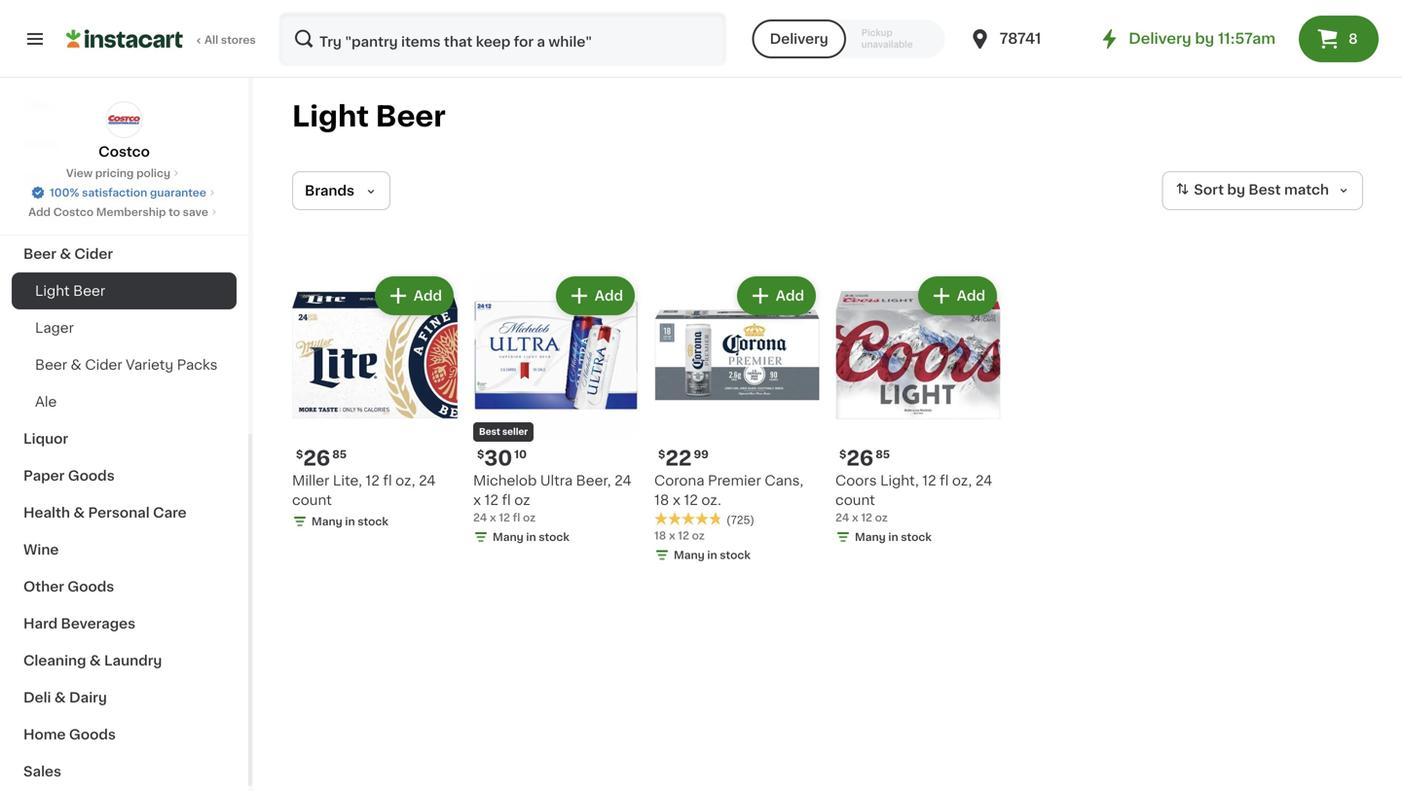 Task type: vqa. For each thing, say whether or not it's contained in the screenshot.
Other Goods
yes



Task type: locate. For each thing, give the bounding box(es) containing it.
1 vertical spatial costco
[[53, 207, 94, 218]]

& down electronics on the top of page
[[60, 247, 71, 261]]

sales link
[[12, 754, 237, 791]]

1 horizontal spatial delivery
[[1129, 32, 1192, 46]]

1 18 from the top
[[654, 494, 669, 507]]

beer inside 'link'
[[23, 247, 56, 261]]

goods for home goods
[[69, 728, 116, 742]]

light beer down the 'beer & cider'
[[35, 284, 105, 298]]

product group containing 30
[[473, 273, 639, 549]]

coors
[[836, 474, 877, 488]]

beer
[[376, 103, 446, 130], [23, 247, 56, 261], [73, 284, 105, 298], [35, 358, 67, 372]]

78741
[[1000, 32, 1041, 46]]

85 up lite,
[[332, 449, 347, 460]]

corona
[[654, 474, 705, 488]]

$ inside the $ 30 10
[[477, 449, 484, 460]]

4 $ from the left
[[839, 449, 847, 460]]

1 horizontal spatial costco
[[99, 145, 150, 159]]

light beer
[[292, 103, 446, 130], [35, 284, 105, 298]]

by left 11:57am
[[1195, 32, 1215, 46]]

add button for coors light, 12 fl oz, 24 count
[[920, 279, 995, 314]]

$ 26 85
[[296, 448, 347, 469], [839, 448, 890, 469]]

cider up light beer link
[[74, 247, 113, 261]]

26
[[303, 448, 330, 469], [847, 448, 874, 469]]

delivery for delivery by 11:57am
[[1129, 32, 1192, 46]]

add button for michelob ultra beer, 24 x 12 fl oz
[[558, 279, 633, 314]]

oz, for coors light, 12 fl oz, 24 count 24 x 12 oz
[[952, 474, 972, 488]]

2 85 from the left
[[876, 449, 890, 460]]

deli & dairy
[[23, 691, 107, 705]]

goods up beverages at the left
[[67, 580, 114, 594]]

home goods link
[[12, 717, 237, 754]]

& right the deli
[[54, 691, 66, 705]]

0 horizontal spatial oz,
[[396, 474, 415, 488]]

None search field
[[279, 12, 727, 66]]

lager
[[35, 321, 74, 335]]

light up 'lager' on the left top of page
[[35, 284, 70, 298]]

light beer up brands "dropdown button"
[[292, 103, 446, 130]]

24 right beer,
[[615, 474, 632, 488]]

goods down 'dairy'
[[69, 728, 116, 742]]

cider inside beer & cider 'link'
[[74, 247, 113, 261]]

electronics link
[[12, 199, 237, 236]]

1 horizontal spatial by
[[1227, 183, 1246, 197]]

18
[[654, 494, 669, 507], [654, 531, 666, 541]]

$ up coors
[[839, 449, 847, 460]]

24 right light,
[[976, 474, 993, 488]]

1 vertical spatial best
[[479, 428, 500, 437]]

(725)
[[726, 515, 755, 526]]

1 horizontal spatial 26
[[847, 448, 874, 469]]

beer & cider
[[23, 247, 113, 261]]

stock down coors light, 12 fl oz, 24 count 24 x 12 oz
[[901, 532, 932, 543]]

2 product group from the left
[[473, 273, 639, 549]]

product group
[[292, 273, 458, 534], [473, 273, 639, 549], [654, 273, 820, 567], [836, 273, 1001, 549]]

$ 26 85 up miller
[[296, 448, 347, 469]]

0 horizontal spatial 26
[[303, 448, 330, 469]]

health & personal care link
[[12, 495, 237, 532]]

best for best seller
[[479, 428, 500, 437]]

24 left the michelob
[[419, 474, 436, 488]]

100% satisfaction guarantee button
[[30, 181, 218, 201]]

& down beverages at the left
[[89, 654, 101, 668]]

light up brands
[[292, 103, 369, 130]]

2 add button from the left
[[558, 279, 633, 314]]

ale link
[[12, 384, 237, 421]]

$ for coors light, 12 fl oz, 24 count
[[839, 449, 847, 460]]

delivery by 11:57am
[[1129, 32, 1276, 46]]

1 vertical spatial cider
[[85, 358, 122, 372]]

26 up coors
[[847, 448, 874, 469]]

view pricing policy
[[66, 168, 171, 179]]

count
[[292, 494, 332, 507], [836, 494, 875, 507]]

many down coors
[[855, 532, 886, 543]]

by for delivery
[[1195, 32, 1215, 46]]

$ 30 10
[[477, 448, 527, 469]]

premier
[[708, 474, 761, 488]]

& right health
[[73, 506, 85, 520]]

health & personal care
[[23, 506, 187, 520]]

26 for coors light, 12 fl oz, 24 count
[[847, 448, 874, 469]]

save
[[183, 207, 208, 218]]

cider down lager link
[[85, 358, 122, 372]]

floral link
[[12, 162, 237, 199]]

1 horizontal spatial light
[[292, 103, 369, 130]]

delivery
[[1129, 32, 1192, 46], [770, 32, 829, 46]]

0 horizontal spatial delivery
[[770, 32, 829, 46]]

18 inside corona premier cans, 18 x 12 oz.
[[654, 494, 669, 507]]

ale
[[35, 395, 57, 409]]

miller
[[292, 474, 329, 488]]

0 vertical spatial light beer
[[292, 103, 446, 130]]

beer,
[[576, 474, 611, 488]]

2 $ from the left
[[477, 449, 484, 460]]

beverages
[[61, 617, 135, 631]]

1 $ 26 85 from the left
[[296, 448, 347, 469]]

12
[[366, 474, 380, 488], [922, 474, 936, 488], [485, 494, 499, 507], [684, 494, 698, 507], [499, 513, 510, 523], [861, 513, 873, 523], [678, 531, 689, 541]]

guarantee
[[150, 187, 206, 198]]

2 26 from the left
[[847, 448, 874, 469]]

1 horizontal spatial count
[[836, 494, 875, 507]]

stock down miller lite, 12 fl oz, 24 count
[[358, 517, 388, 527]]

costco link
[[99, 101, 150, 162]]

best left seller
[[479, 428, 500, 437]]

0 horizontal spatial by
[[1195, 32, 1215, 46]]

instacart logo image
[[66, 27, 183, 51]]

Search field
[[280, 14, 725, 64]]

& down 'lager' on the left top of page
[[71, 358, 82, 372]]

0 vertical spatial light
[[292, 103, 369, 130]]

oz, right lite,
[[396, 474, 415, 488]]

laundry
[[104, 654, 162, 668]]

$ 26 85 up coors
[[839, 448, 890, 469]]

0 horizontal spatial light beer
[[35, 284, 105, 298]]

1 vertical spatial goods
[[67, 580, 114, 594]]

many down 18 x 12 oz
[[674, 550, 705, 561]]

1 oz, from the left
[[396, 474, 415, 488]]

add
[[28, 207, 51, 218], [414, 289, 442, 303], [595, 289, 623, 303], [776, 289, 804, 303], [957, 289, 986, 303]]

1 horizontal spatial $ 26 85
[[839, 448, 890, 469]]

3 add button from the left
[[739, 279, 814, 314]]

add button
[[377, 279, 452, 314], [558, 279, 633, 314], [739, 279, 814, 314], [920, 279, 995, 314]]

3 product group from the left
[[654, 273, 820, 567]]

4 add button from the left
[[920, 279, 995, 314]]

11:57am
[[1218, 32, 1276, 46]]

costco down 100%
[[53, 207, 94, 218]]

$ up 'corona'
[[658, 449, 665, 460]]

x inside corona premier cans, 18 x 12 oz.
[[673, 494, 681, 507]]

best for best match
[[1249, 183, 1281, 197]]

1 vertical spatial light beer
[[35, 284, 105, 298]]

10
[[514, 449, 527, 460]]

★★★★★
[[654, 512, 723, 526], [654, 512, 723, 526]]

$ 26 85 for miller lite, 12 fl oz, 24 count
[[296, 448, 347, 469]]

cleaning & laundry link
[[12, 643, 237, 680]]

goods for paper goods
[[68, 469, 115, 483]]

pricing
[[95, 168, 134, 179]]

best
[[1249, 183, 1281, 197], [479, 428, 500, 437]]

hard beverages
[[23, 617, 135, 631]]

fl
[[383, 474, 392, 488], [940, 474, 949, 488], [502, 494, 511, 507], [513, 513, 520, 523]]

2 vertical spatial goods
[[69, 728, 116, 742]]

$ for corona premier cans, 18 x 12 oz.
[[658, 449, 665, 460]]

stock
[[358, 517, 388, 527], [539, 532, 570, 543], [901, 532, 932, 543], [720, 550, 751, 561]]

0 vertical spatial by
[[1195, 32, 1215, 46]]

oz, right light,
[[952, 474, 972, 488]]

paper goods
[[23, 469, 115, 483]]

1 $ from the left
[[296, 449, 303, 460]]

add for coors light, 12 fl oz, 24 count
[[957, 289, 986, 303]]

electronics
[[23, 210, 103, 224]]

1 add button from the left
[[377, 279, 452, 314]]

many in stock down michelob ultra beer, 24 x 12 fl oz 24 x 12 fl oz
[[493, 532, 570, 543]]

1 horizontal spatial 85
[[876, 449, 890, 460]]

4 product group from the left
[[836, 273, 1001, 549]]

2 count from the left
[[836, 494, 875, 507]]

delivery button
[[752, 19, 846, 58]]

24 down the michelob
[[473, 513, 487, 523]]

many in stock down 18 x 12 oz
[[674, 550, 751, 561]]

1 horizontal spatial best
[[1249, 183, 1281, 197]]

24
[[419, 474, 436, 488], [615, 474, 632, 488], [976, 474, 993, 488], [473, 513, 487, 523], [836, 513, 850, 523]]

candy
[[92, 62, 139, 76]]

1 horizontal spatial oz,
[[952, 474, 972, 488]]

many down miller
[[312, 517, 342, 527]]

0 vertical spatial goods
[[68, 469, 115, 483]]

best inside "field"
[[1249, 183, 1281, 197]]

1 26 from the left
[[303, 448, 330, 469]]

oz, inside coors light, 12 fl oz, 24 count 24 x 12 oz
[[952, 474, 972, 488]]

sort
[[1194, 183, 1224, 197]]

in
[[345, 517, 355, 527], [526, 532, 536, 543], [888, 532, 898, 543], [707, 550, 717, 561]]

goods up the health & personal care
[[68, 469, 115, 483]]

1 count from the left
[[292, 494, 332, 507]]

$ up miller
[[296, 449, 303, 460]]

by inside "field"
[[1227, 183, 1246, 197]]

0 vertical spatial cider
[[74, 247, 113, 261]]

0 horizontal spatial count
[[292, 494, 332, 507]]

count inside miller lite, 12 fl oz, 24 count
[[292, 494, 332, 507]]

1 85 from the left
[[332, 449, 347, 460]]

beer & cider link
[[12, 236, 237, 273]]

0 vertical spatial best
[[1249, 183, 1281, 197]]

cider inside beer & cider variety packs link
[[85, 358, 122, 372]]

& left candy at left
[[78, 62, 89, 76]]

1 vertical spatial 18
[[654, 531, 666, 541]]

1 vertical spatial light
[[35, 284, 70, 298]]

delivery inside 'button'
[[770, 32, 829, 46]]

3 $ from the left
[[658, 449, 665, 460]]

$ for miller lite, 12 fl oz, 24 count
[[296, 449, 303, 460]]

packs
[[177, 358, 218, 372]]

24 inside miller lite, 12 fl oz, 24 count
[[419, 474, 436, 488]]

light beer link
[[12, 273, 237, 310]]

Best match Sort by field
[[1162, 171, 1363, 210]]

view pricing policy link
[[66, 166, 182, 181]]

add button for corona premier cans, 18 x 12 oz.
[[739, 279, 814, 314]]

1 vertical spatial by
[[1227, 183, 1246, 197]]

brands button
[[292, 171, 391, 210]]

26 up miller
[[303, 448, 330, 469]]

count for coors
[[836, 494, 875, 507]]

$ inside $ 22 99
[[658, 449, 665, 460]]

by
[[1195, 32, 1215, 46], [1227, 183, 1246, 197]]

0 horizontal spatial best
[[479, 428, 500, 437]]

count down miller
[[292, 494, 332, 507]]

light
[[292, 103, 369, 130], [35, 284, 70, 298]]

in down miller lite, 12 fl oz, 24 count
[[345, 517, 355, 527]]

2 $ 26 85 from the left
[[839, 448, 890, 469]]

oz, inside miller lite, 12 fl oz, 24 count
[[396, 474, 415, 488]]

$ down best seller on the bottom of page
[[477, 449, 484, 460]]

85 up light,
[[876, 449, 890, 460]]

coors light, 12 fl oz, 24 count 24 x 12 oz
[[836, 474, 993, 523]]

other goods
[[23, 580, 114, 594]]

0 horizontal spatial 85
[[332, 449, 347, 460]]

best left match
[[1249, 183, 1281, 197]]

costco up view pricing policy link on the top left
[[99, 145, 150, 159]]

costco
[[99, 145, 150, 159], [53, 207, 94, 218]]

all stores
[[205, 35, 256, 45]]

0 vertical spatial 18
[[654, 494, 669, 507]]

0 horizontal spatial $ 26 85
[[296, 448, 347, 469]]

x
[[473, 494, 481, 507], [673, 494, 681, 507], [490, 513, 496, 523], [852, 513, 859, 523], [669, 531, 675, 541]]

add button for miller lite, 12 fl oz, 24 count
[[377, 279, 452, 314]]

goods for other goods
[[67, 580, 114, 594]]

by right sort
[[1227, 183, 1246, 197]]

&
[[78, 62, 89, 76], [60, 247, 71, 261], [71, 358, 82, 372], [73, 506, 85, 520], [89, 654, 101, 668], [54, 691, 66, 705]]

many
[[312, 517, 342, 527], [493, 532, 524, 543], [855, 532, 886, 543], [674, 550, 705, 561]]

12 inside miller lite, 12 fl oz, 24 count
[[366, 474, 380, 488]]

2 oz, from the left
[[952, 474, 972, 488]]

baby
[[23, 136, 60, 150]]

count down coors
[[836, 494, 875, 507]]

count inside coors light, 12 fl oz, 24 count 24 x 12 oz
[[836, 494, 875, 507]]

0 horizontal spatial light
[[35, 284, 70, 298]]



Task type: describe. For each thing, give the bounding box(es) containing it.
$ 22 99
[[658, 448, 709, 469]]

85 for miller lite, 12 fl oz, 24 count
[[332, 449, 347, 460]]

fl inside coors light, 12 fl oz, 24 count 24 x 12 oz
[[940, 474, 949, 488]]

cleaning & laundry
[[23, 654, 162, 668]]

count for miller
[[292, 494, 332, 507]]

ultra
[[540, 474, 573, 488]]

wine link
[[12, 532, 237, 569]]

hard beverages link
[[12, 606, 237, 643]]

home goods
[[23, 728, 116, 742]]

& for health & personal care
[[73, 506, 85, 520]]

liquor link
[[12, 421, 237, 458]]

michelob
[[473, 474, 537, 488]]

x inside coors light, 12 fl oz, 24 count 24 x 12 oz
[[852, 513, 859, 523]]

add for michelob ultra beer, 24 x 12 fl oz
[[595, 289, 623, 303]]

light inside light beer link
[[35, 284, 70, 298]]

floral
[[23, 173, 62, 187]]

care
[[153, 506, 187, 520]]

24 down coors
[[836, 513, 850, 523]]

stock down michelob ultra beer, 24 x 12 fl oz 24 x 12 fl oz
[[539, 532, 570, 543]]

add costco membership to save link
[[28, 205, 220, 220]]

pets link
[[12, 88, 237, 125]]

fl inside miller lite, 12 fl oz, 24 count
[[383, 474, 392, 488]]

brands
[[305, 184, 354, 198]]

0 vertical spatial costco
[[99, 145, 150, 159]]

variety
[[126, 358, 174, 372]]

78741 button
[[969, 12, 1085, 66]]

cider for beer & cider
[[74, 247, 113, 261]]

& for deli & dairy
[[54, 691, 66, 705]]

pets
[[23, 99, 55, 113]]

paper
[[23, 469, 65, 483]]

lite,
[[333, 474, 362, 488]]

light,
[[880, 474, 919, 488]]

in down coors light, 12 fl oz, 24 count 24 x 12 oz
[[888, 532, 898, 543]]

& for beer & cider variety packs
[[71, 358, 82, 372]]

policy
[[136, 168, 171, 179]]

add costco membership to save
[[28, 207, 208, 218]]

30
[[484, 448, 513, 469]]

beer & cider variety packs link
[[12, 347, 237, 384]]

wine
[[23, 543, 59, 557]]

hard
[[23, 617, 58, 631]]

seller
[[502, 428, 528, 437]]

sort by
[[1194, 183, 1246, 197]]

many in stock down miller lite, 12 fl oz, 24 count
[[312, 517, 388, 527]]

delivery by 11:57am link
[[1098, 27, 1276, 51]]

0 horizontal spatial costco
[[53, 207, 94, 218]]

oz.
[[702, 494, 721, 507]]

8 button
[[1299, 16, 1379, 62]]

1 horizontal spatial light beer
[[292, 103, 446, 130]]

personal
[[88, 506, 150, 520]]

health
[[23, 506, 70, 520]]

$ for michelob ultra beer, 24 x 12 fl oz
[[477, 449, 484, 460]]

by for sort
[[1227, 183, 1246, 197]]

many in stock down coors light, 12 fl oz, 24 count 24 x 12 oz
[[855, 532, 932, 543]]

99
[[694, 449, 709, 460]]

cider for beer & cider variety packs
[[85, 358, 122, 372]]

dairy
[[69, 691, 107, 705]]

stores
[[221, 35, 256, 45]]

add for corona premier cans, 18 x 12 oz.
[[776, 289, 804, 303]]

sales
[[23, 765, 61, 779]]

oz, for miller lite, 12 fl oz, 24 count
[[396, 474, 415, 488]]

match
[[1284, 183, 1329, 197]]

1 product group from the left
[[292, 273, 458, 534]]

2 18 from the top
[[654, 531, 666, 541]]

product group containing 22
[[654, 273, 820, 567]]

stock down (725)
[[720, 550, 751, 561]]

$ 26 85 for coors light, 12 fl oz, 24 count
[[839, 448, 890, 469]]

85 for coors light, 12 fl oz, 24 count
[[876, 449, 890, 460]]

best seller
[[479, 428, 528, 437]]

membership
[[96, 207, 166, 218]]

delivery for delivery
[[770, 32, 829, 46]]

service type group
[[752, 19, 945, 58]]

& for snacks & candy
[[78, 62, 89, 76]]

18 x 12 oz
[[654, 531, 705, 541]]

& for beer & cider
[[60, 247, 71, 261]]

cleaning
[[23, 654, 86, 668]]

cans,
[[765, 474, 804, 488]]

paper goods link
[[12, 458, 237, 495]]

to
[[169, 207, 180, 218]]

in down oz.
[[707, 550, 717, 561]]

other
[[23, 580, 64, 594]]

best match
[[1249, 183, 1329, 197]]

8
[[1349, 32, 1358, 46]]

12 inside corona premier cans, 18 x 12 oz.
[[684, 494, 698, 507]]

add for miller lite, 12 fl oz, 24 count
[[414, 289, 442, 303]]

100% satisfaction guarantee
[[50, 187, 206, 198]]

snacks
[[23, 62, 74, 76]]

all stores link
[[66, 12, 257, 66]]

in down michelob ultra beer, 24 x 12 fl oz 24 x 12 fl oz
[[526, 532, 536, 543]]

deli
[[23, 691, 51, 705]]

oz inside coors light, 12 fl oz, 24 count 24 x 12 oz
[[875, 513, 888, 523]]

lager link
[[12, 310, 237, 347]]

100%
[[50, 187, 79, 198]]

beer & cider variety packs
[[35, 358, 218, 372]]

snacks & candy
[[23, 62, 139, 76]]

home
[[23, 728, 66, 742]]

22
[[665, 448, 692, 469]]

baby link
[[12, 125, 237, 162]]

michelob ultra beer, 24 x 12 fl oz 24 x 12 fl oz
[[473, 474, 632, 523]]

miller lite, 12 fl oz, 24 count
[[292, 474, 436, 507]]

26 for miller lite, 12 fl oz, 24 count
[[303, 448, 330, 469]]

& for cleaning & laundry
[[89, 654, 101, 668]]

other goods link
[[12, 569, 237, 606]]

many down the michelob
[[493, 532, 524, 543]]

snacks & candy link
[[12, 51, 237, 88]]

costco logo image
[[106, 101, 143, 138]]



